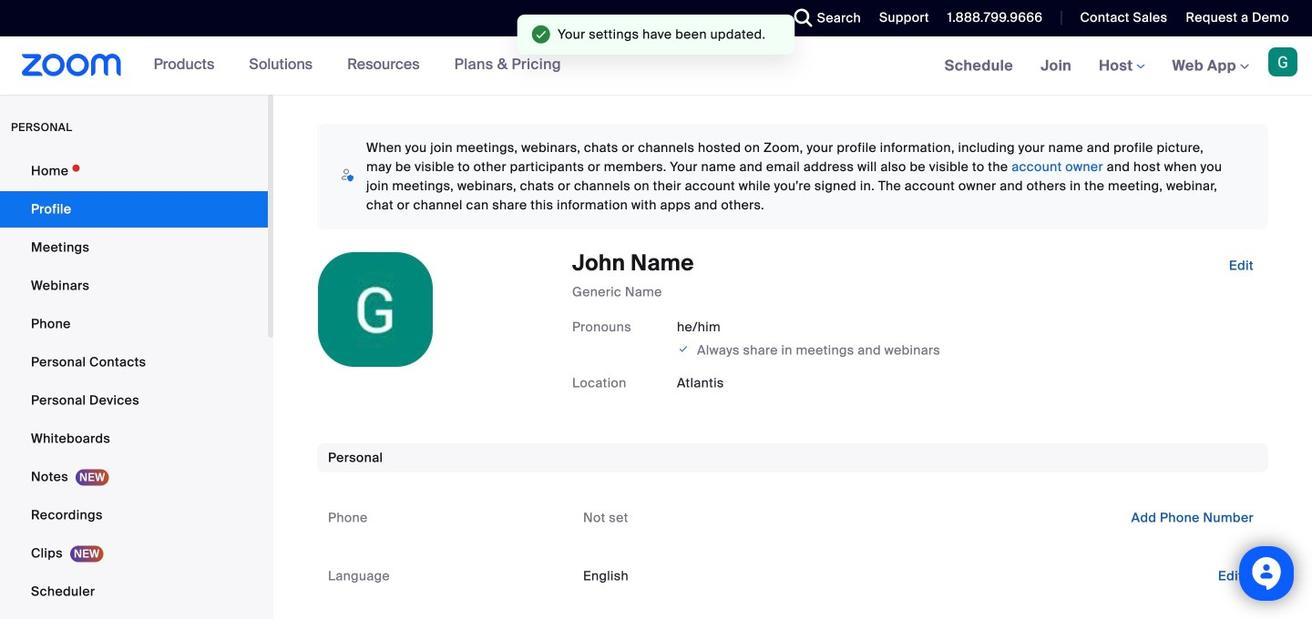 Task type: describe. For each thing, give the bounding box(es) containing it.
edit user photo image
[[361, 302, 390, 318]]

success image
[[532, 26, 551, 44]]

user photo image
[[318, 252, 433, 367]]

product information navigation
[[140, 36, 575, 95]]

personal menu menu
[[0, 153, 268, 620]]

meetings navigation
[[931, 36, 1313, 96]]



Task type: locate. For each thing, give the bounding box(es) containing it.
profile picture image
[[1269, 47, 1298, 77]]

zoom logo image
[[22, 54, 122, 77]]

banner
[[0, 36, 1313, 96]]

checked image
[[677, 340, 690, 359]]



Task type: vqa. For each thing, say whether or not it's contained in the screenshot.
bottommost right icon
no



